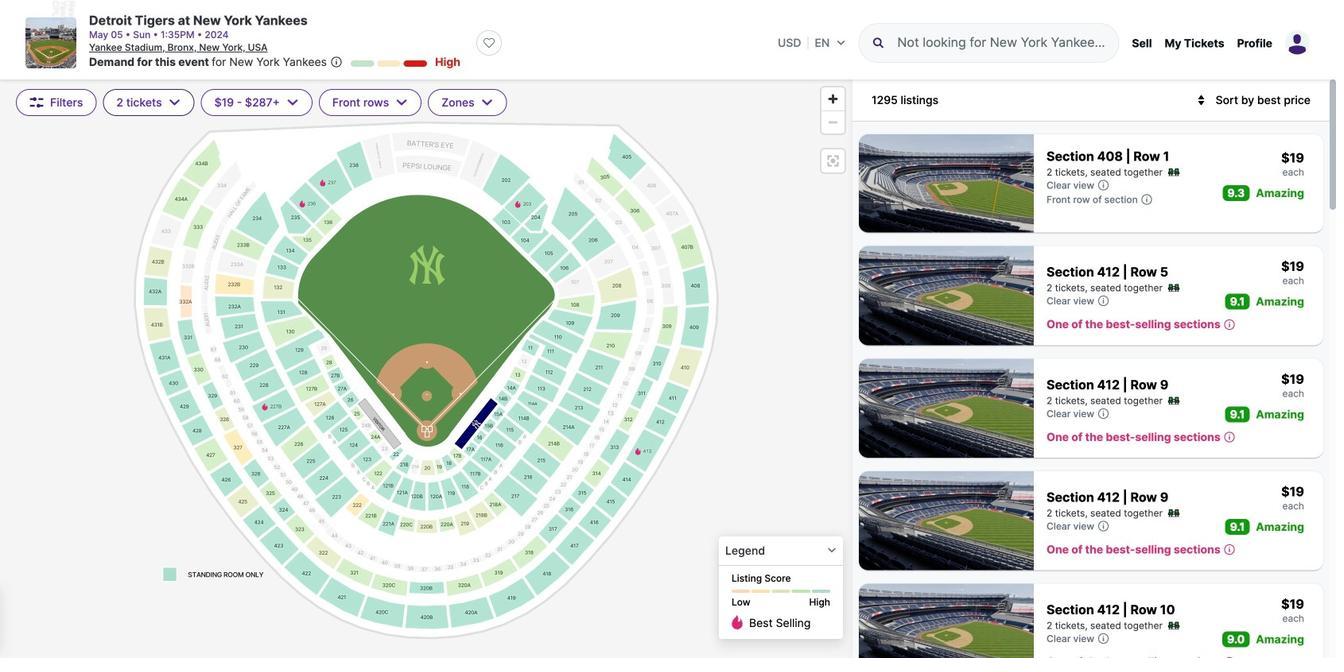 Task type: describe. For each thing, give the bounding box(es) containing it.
new york yankees tickets image
[[25, 18, 76, 68]]

zoom out image
[[822, 111, 845, 134]]

0 horizontal spatial tooltip image
[[330, 56, 343, 69]]

3 view from seat image from the top
[[859, 359, 1034, 458]]

map region
[[0, 80, 853, 659]]

1 view from seat image from the top
[[859, 134, 1034, 233]]

zoom in image
[[822, 88, 845, 111]]



Task type: vqa. For each thing, say whether or not it's contained in the screenshot.
Tooltip image to the middle
yes



Task type: locate. For each thing, give the bounding box(es) containing it.
2 view from seat image from the top
[[859, 246, 1034, 346]]

5 view from seat image from the top
[[859, 585, 1034, 659]]

Not looking for New York Yankees? search field
[[898, 33, 1106, 53]]

view from seat image
[[859, 134, 1034, 233], [859, 246, 1034, 346], [859, 359, 1034, 458], [859, 472, 1034, 571], [859, 585, 1034, 659]]

4 view from seat image from the top
[[859, 472, 1034, 571]]

1 horizontal spatial tooltip image
[[1224, 657, 1236, 659]]

1 vertical spatial tooltip image
[[1224, 657, 1236, 659]]

tooltip image
[[1097, 633, 1110, 646]]

0 vertical spatial tooltip image
[[330, 56, 343, 69]]

tooltip image
[[330, 56, 343, 69], [1224, 657, 1236, 659]]



